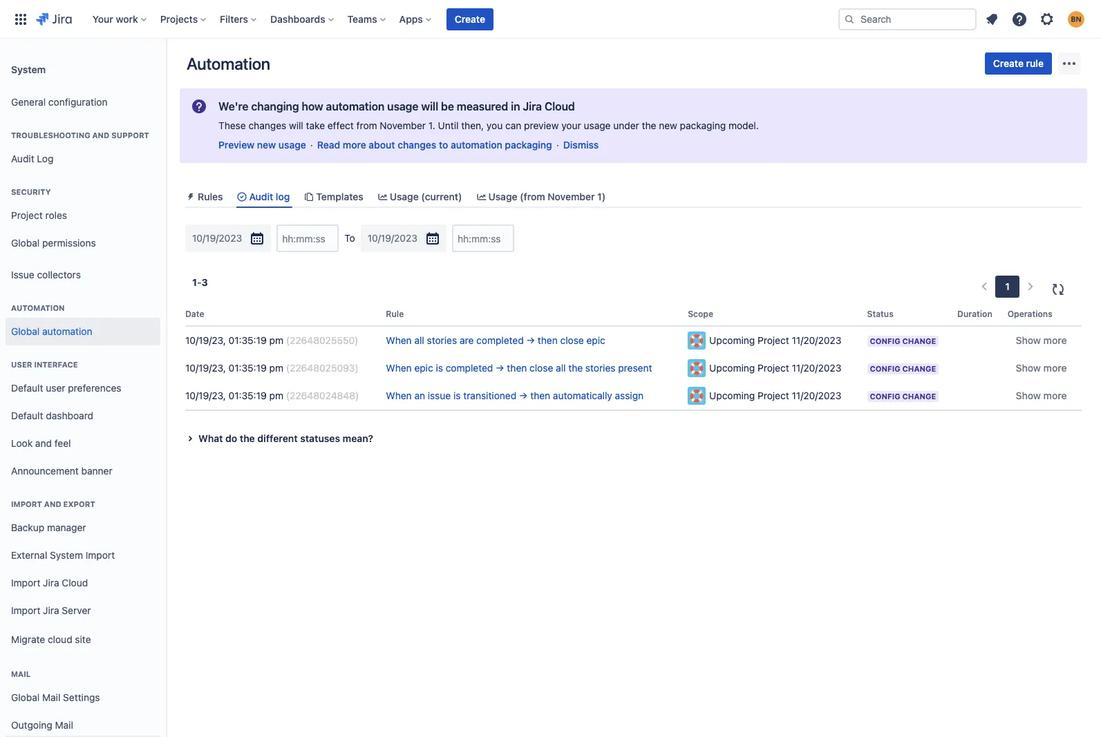 Task type: describe. For each thing, give the bounding box(es) containing it.
0 vertical spatial close
[[561, 335, 584, 347]]

collectors
[[37, 269, 81, 281]]

expand image
[[182, 431, 198, 448]]

duration
[[958, 309, 993, 320]]

templates image
[[304, 191, 315, 202]]

issue collectors
[[11, 269, 81, 281]]

config for when all stories are completed → then close epic
[[870, 337, 901, 346]]

measured
[[457, 100, 509, 113]]

0 horizontal spatial new
[[257, 139, 276, 151]]

0 vertical spatial is
[[436, 363, 443, 374]]

outgoing mail link
[[6, 712, 160, 738]]

scope
[[688, 309, 714, 320]]

→ for completed
[[527, 335, 535, 347]]

global for global automation
[[11, 325, 40, 337]]

create for create rule
[[994, 57, 1024, 69]]

search image
[[844, 13, 856, 25]]

global automation
[[11, 325, 92, 337]]

outgoing
[[11, 720, 52, 731]]

3
[[202, 277, 208, 289]]

what do the different statuses mean?
[[198, 433, 374, 445]]

project roles link
[[6, 202, 160, 230]]

support
[[112, 131, 149, 140]]

automatically
[[553, 390, 613, 402]]

change for when all stories are completed → then close epic
[[903, 337, 937, 346]]

0 horizontal spatial usage
[[279, 139, 306, 151]]

date
[[185, 309, 204, 320]]

automation inside the global automation link
[[42, 325, 92, 337]]

automation inside we're changing how automation usage will be measured in jira cloud these changes will take effect from november 1. until then, you can preview your usage under the new packaging model.
[[326, 100, 385, 113]]

change for when an issue is transitioned → then automatically assign
[[903, 392, 937, 401]]

actions image
[[1062, 55, 1078, 72]]

help image
[[1012, 11, 1028, 27]]

0 vertical spatial usage
[[387, 100, 419, 113]]

config change for when an issue is transitioned → then automatically assign
[[870, 392, 937, 401]]

configuration
[[48, 96, 108, 108]]

show more for when an issue is transitioned → then automatically assign
[[1016, 390, 1068, 402]]

import inside external system import link
[[86, 550, 115, 561]]

announcement banner
[[11, 465, 113, 477]]

apps button
[[395, 8, 437, 30]]

banner containing your work
[[0, 0, 1102, 39]]

read
[[317, 139, 340, 151]]

notifications image
[[984, 11, 1001, 27]]

when for when an issue is transitioned → then automatically assign
[[386, 390, 412, 402]]

-
[[197, 277, 202, 289]]

rule
[[1027, 57, 1044, 69]]

you
[[487, 120, 503, 131]]

upcoming project 11/20/2023 for when all stories are completed → then close epic
[[710, 335, 842, 347]]

audit log
[[249, 191, 290, 203]]

we're
[[219, 100, 249, 113]]

default for default user preferences
[[11, 382, 43, 394]]

then,
[[461, 120, 484, 131]]

(current)
[[421, 191, 462, 203]]

status
[[868, 309, 894, 320]]

new inside we're changing how automation usage will be measured in jira cloud these changes will take effect from november 1. until then, you can preview your usage under the new packaging model.
[[659, 120, 678, 131]]

sidebar navigation image
[[151, 55, 181, 83]]

user interface
[[11, 360, 78, 369]]

default for default dashboard
[[11, 410, 43, 422]]

appswitcher icon image
[[12, 11, 29, 27]]

to
[[439, 139, 448, 151]]

audit log
[[11, 153, 54, 164]]

november inside we're changing how automation usage will be measured in jira cloud these changes will take effect from november 1. until then, you can preview your usage under the new packaging model.
[[380, 120, 426, 131]]

pm for (22648025550)
[[269, 335, 284, 347]]

about
[[369, 139, 395, 151]]

when epic is completed → then close all the stories present
[[386, 363, 653, 374]]

log
[[37, 153, 54, 164]]

1 vertical spatial completed
[[446, 363, 493, 374]]

your
[[562, 120, 581, 131]]

automation inside group
[[11, 304, 65, 313]]

01:35:19 for (22648025550)
[[229, 335, 267, 347]]

general configuration link
[[6, 89, 160, 116]]

10/19/23, for 10/19/23, 01:35:19 pm (22648025550)
[[185, 335, 226, 347]]

usage for usage (current)
[[390, 191, 419, 203]]

0 horizontal spatial packaging
[[505, 139, 552, 151]]

upcoming project 11/20/2023 image for epic
[[688, 332, 706, 350]]

10/19/23, for 10/19/23, 01:35:19 pm (22648025093)
[[185, 363, 226, 374]]

upcoming for when all stories are completed → then close epic
[[710, 335, 755, 347]]

teams button
[[344, 8, 391, 30]]

preview new usage button
[[219, 138, 306, 152]]

2 show more button from the top
[[1008, 358, 1076, 380]]

preview
[[219, 139, 255, 151]]

0 vertical spatial epic
[[587, 335, 606, 347]]

statuses
[[300, 433, 340, 445]]

1 vertical spatial changes
[[398, 139, 437, 151]]

1 vertical spatial all
[[556, 363, 566, 374]]

issue
[[11, 269, 34, 281]]

2 horizontal spatial usage
[[584, 120, 611, 131]]

and for troubleshooting
[[92, 131, 110, 140]]

import jira server
[[11, 605, 91, 617]]

filters
[[220, 13, 248, 25]]

issue collectors link
[[6, 261, 160, 289]]

security
[[11, 187, 51, 196]]

audit for audit log
[[249, 191, 273, 203]]

11/20/2023 for when epic is completed → then close all the stories present
[[792, 363, 842, 374]]

upcoming project 11/20/2023 for when an issue is transitioned → then automatically assign
[[710, 390, 842, 402]]

look
[[11, 438, 33, 449]]

banner
[[81, 465, 113, 477]]

upcoming project 11/20/2023 for when epic is completed → then close all the stories present
[[710, 363, 842, 374]]

10/19/23, 01:35:19 pm (22648024848)
[[185, 390, 359, 402]]

upcoming for when an issue is transitioned → then automatically assign
[[710, 390, 755, 402]]

dismiss
[[564, 139, 599, 151]]

external
[[11, 550, 47, 561]]

default dashboard link
[[6, 403, 160, 430]]

11/20/2023 for when all stories are completed → then close epic
[[792, 335, 842, 347]]

audit for audit log
[[11, 153, 34, 164]]

1 horizontal spatial is
[[454, 390, 461, 402]]

migrate cloud site
[[11, 634, 91, 646]]

backup
[[11, 522, 44, 534]]

when epic is completed → then close all the stories present link
[[386, 363, 653, 374]]

2 show more from the top
[[1016, 363, 1068, 374]]

1)
[[598, 191, 606, 203]]

global permissions
[[11, 237, 96, 249]]

import for import and export
[[11, 500, 42, 509]]

config for when epic is completed → then close all the stories present
[[870, 365, 901, 374]]

show for when all stories are completed → then close epic
[[1016, 335, 1042, 347]]

preferences
[[68, 382, 121, 394]]

usage (current)
[[390, 191, 462, 203]]

0 vertical spatial stories
[[427, 335, 457, 347]]

1 vertical spatial then
[[507, 363, 527, 374]]

jira for server
[[43, 605, 59, 617]]

preview new usage · read more about changes to automation packaging · dismiss
[[219, 139, 599, 151]]

import jira server link
[[6, 598, 160, 625]]

2 horizontal spatial automation
[[451, 139, 503, 151]]

usage for usage (from november 1)
[[489, 191, 518, 203]]

import and export
[[11, 500, 95, 509]]

different
[[258, 433, 298, 445]]

automation group
[[6, 289, 160, 350]]

external system import link
[[6, 542, 160, 570]]

import and export group
[[6, 486, 160, 660]]

import jira cloud
[[11, 577, 88, 589]]

transitioned
[[464, 390, 517, 402]]

usage (from november 1) image
[[476, 191, 487, 202]]

assign
[[615, 390, 644, 402]]

dismiss button
[[564, 138, 599, 152]]

1 for 1 - 3
[[192, 277, 197, 289]]

upcoming project 11/20/2023 image for assign
[[688, 387, 706, 405]]

the inside dropdown button
[[240, 433, 255, 445]]

project for when an issue is transitioned → then automatically assign
[[758, 390, 790, 402]]

teams
[[348, 13, 377, 25]]

until
[[438, 120, 459, 131]]

when all stories are completed → then close epic
[[386, 335, 606, 347]]

config change for when epic is completed → then close all the stories present
[[870, 365, 937, 374]]

11/20/2023 for when an issue is transitioned → then automatically assign
[[792, 390, 842, 402]]

mail group
[[6, 656, 160, 738]]

when an issue is transitioned → then automatically assign link
[[386, 390, 644, 402]]

1 vertical spatial epic
[[415, 363, 433, 374]]

(22648024848)
[[286, 390, 359, 402]]

01:35:19 for (22648024848)
[[229, 390, 267, 402]]

1 · from the left
[[310, 139, 313, 151]]

announcement banner link
[[6, 458, 160, 486]]

audit log link
[[6, 145, 160, 173]]

usage (current) image
[[377, 191, 389, 202]]

in
[[511, 100, 520, 113]]

10/19/23, for 10/19/23, 01:35:19 pm (22648024848)
[[185, 390, 226, 402]]

(22648025550)
[[286, 335, 359, 347]]

rules image
[[185, 191, 196, 202]]

we're changing how automation usage will be measured in jira cloud these changes will take effect from november 1. until then, you can preview your usage under the new packaging model.
[[219, 100, 759, 131]]

import for import jira server
[[11, 605, 40, 617]]

usage (from november 1)
[[489, 191, 606, 203]]

mail for outgoing
[[55, 720, 73, 731]]

pm for (22648024848)
[[269, 390, 284, 402]]

backup manager link
[[6, 515, 160, 542]]



Task type: locate. For each thing, give the bounding box(es) containing it.
usage right usage (from november 1) image
[[489, 191, 518, 203]]

primary element
[[8, 0, 839, 38]]

2 vertical spatial automation
[[42, 325, 92, 337]]

→ up when epic is completed → then close all the stories present
[[527, 335, 535, 347]]

create left rule
[[994, 57, 1024, 69]]

2 vertical spatial usage
[[279, 139, 306, 151]]

1 vertical spatial show more button
[[1008, 358, 1076, 380]]

0 vertical spatial completed
[[477, 335, 524, 347]]

1 vertical spatial will
[[289, 120, 303, 131]]

2 change from the top
[[903, 365, 937, 374]]

new right under
[[659, 120, 678, 131]]

1 horizontal spatial november
[[548, 191, 595, 203]]

system inside import and export group
[[50, 550, 83, 561]]

usage right usage (current) icon
[[390, 191, 419, 203]]

audit log image
[[237, 191, 248, 202]]

1 vertical spatial 10/19/23,
[[185, 363, 226, 374]]

1 inside button
[[1006, 281, 1010, 293]]

jira inside we're changing how automation usage will be measured in jira cloud these changes will take effect from november 1. until then, you can preview your usage under the new packaging model.
[[523, 100, 542, 113]]

1 vertical spatial upcoming project 11/20/2023
[[710, 363, 842, 374]]

0 vertical spatial show more
[[1016, 335, 1068, 347]]

upcoming project 11/20/2023 image down scope
[[688, 332, 706, 350]]

packaging down preview
[[505, 139, 552, 151]]

0 vertical spatial cloud
[[545, 100, 575, 113]]

when for when epic is completed → then close all the stories present
[[386, 363, 412, 374]]

will
[[421, 100, 439, 113], [289, 120, 303, 131]]

can
[[506, 120, 522, 131]]

config for when an issue is transitioned → then automatically assign
[[870, 392, 901, 401]]

config
[[870, 337, 901, 346], [870, 365, 901, 374], [870, 392, 901, 401]]

will left take
[[289, 120, 303, 131]]

1 vertical spatial pm
[[269, 363, 284, 374]]

1 vertical spatial 11/20/2023
[[792, 363, 842, 374]]

general
[[11, 96, 46, 108]]

usage up preview new usage · read more about changes to automation packaging · dismiss
[[387, 100, 419, 113]]

upcoming project 11/20/2023 image down upcoming project 11/20/2023 icon
[[688, 387, 706, 405]]

preview
[[524, 120, 559, 131]]

· left dismiss
[[557, 139, 559, 151]]

global
[[11, 237, 40, 249], [11, 325, 40, 337], [11, 692, 40, 704]]

cloud inside we're changing how automation usage will be measured in jira cloud these changes will take effect from november 1. until then, you can preview your usage under the new packaging model.
[[545, 100, 575, 113]]

show more button for assign
[[1008, 385, 1076, 408]]

usage up dismiss
[[584, 120, 611, 131]]

mean?
[[343, 433, 374, 445]]

automation down then,
[[451, 139, 503, 151]]

cloud
[[48, 634, 72, 646]]

hh:mm:ss field down usage (from november 1) image
[[454, 226, 513, 251]]

your profile and settings image
[[1069, 11, 1085, 27]]

1 horizontal spatial close
[[561, 335, 584, 347]]

jira image
[[36, 11, 72, 27], [36, 11, 72, 27]]

november up preview new usage · read more about changes to automation packaging · dismiss
[[380, 120, 426, 131]]

3 when from the top
[[386, 390, 412, 402]]

stories up automatically
[[586, 363, 616, 374]]

1 vertical spatial stories
[[586, 363, 616, 374]]

roles
[[45, 209, 67, 221]]

1 vertical spatial upcoming project 11/20/2023 image
[[688, 387, 706, 405]]

1 pm from the top
[[269, 335, 284, 347]]

global automation link
[[6, 318, 160, 346]]

default up look
[[11, 410, 43, 422]]

01:35:19 down the 10/19/23, 01:35:19 pm (22648025550)
[[229, 363, 267, 374]]

general configuration
[[11, 96, 108, 108]]

mail down migrate
[[11, 670, 31, 679]]

1 horizontal spatial automation
[[326, 100, 385, 113]]

server
[[62, 605, 91, 617]]

1 global from the top
[[11, 237, 40, 249]]

2 config change from the top
[[870, 365, 937, 374]]

projects button
[[156, 8, 212, 30]]

project inside security group
[[11, 209, 43, 221]]

hh:mm:ss field down the 'templates' icon
[[278, 226, 338, 251]]

10/19/2023
[[192, 233, 242, 244], [368, 233, 418, 244]]

create rule
[[994, 57, 1044, 69]]

3 10/19/23, from the top
[[185, 390, 226, 402]]

show more button
[[1008, 330, 1076, 352], [1008, 358, 1076, 380], [1008, 385, 1076, 408]]

0 vertical spatial show more button
[[1008, 330, 1076, 352]]

migrate
[[11, 634, 45, 646]]

1 vertical spatial change
[[903, 365, 937, 374]]

stories left "are"
[[427, 335, 457, 347]]

dashboards button
[[266, 8, 339, 30]]

config change for when all stories are completed → then close epic
[[870, 337, 937, 346]]

0 horizontal spatial will
[[289, 120, 303, 131]]

global inside security group
[[11, 237, 40, 249]]

project for when all stories are completed → then close epic
[[758, 335, 790, 347]]

jira for cloud
[[43, 577, 59, 589]]

create button
[[447, 8, 494, 30]]

backup manager
[[11, 522, 86, 534]]

1 vertical spatial 01:35:19
[[229, 363, 267, 374]]

jira right in
[[523, 100, 542, 113]]

0 vertical spatial packaging
[[680, 120, 726, 131]]

2 vertical spatial show
[[1016, 390, 1042, 402]]

→ down when all stories are completed → then close epic link
[[496, 363, 505, 374]]

global up outgoing
[[11, 692, 40, 704]]

default user preferences link
[[6, 375, 160, 403]]

november left 1)
[[548, 191, 595, 203]]

troubleshooting and support group
[[6, 116, 160, 177]]

None text field
[[192, 232, 195, 246], [368, 232, 370, 246], [192, 232, 195, 246], [368, 232, 370, 246]]

2 pm from the top
[[269, 363, 284, 374]]

import down external
[[11, 577, 40, 589]]

take
[[306, 120, 325, 131]]

0 horizontal spatial audit
[[11, 153, 34, 164]]

changing
[[251, 100, 299, 113]]

tab list containing rules
[[180, 185, 1088, 208]]

import for import jira cloud
[[11, 577, 40, 589]]

all up automatically
[[556, 363, 566, 374]]

global for global mail settings
[[11, 692, 40, 704]]

0 vertical spatial show
[[1016, 335, 1042, 347]]

0 vertical spatial automation
[[187, 54, 270, 73]]

upcoming project 11/20/2023 image
[[688, 332, 706, 350], [688, 387, 706, 405]]

the up automatically
[[569, 363, 583, 374]]

automation up global automation
[[11, 304, 65, 313]]

1 vertical spatial audit
[[249, 191, 273, 203]]

0 horizontal spatial 10/19/2023
[[192, 233, 242, 244]]

external system import
[[11, 550, 115, 561]]

1 horizontal spatial cloud
[[545, 100, 575, 113]]

system
[[11, 63, 46, 75], [50, 550, 83, 561]]

banner
[[0, 0, 1102, 39]]

01:35:19 down 10/19/23, 01:35:19 pm (22648025093)
[[229, 390, 267, 402]]

2 default from the top
[[11, 410, 43, 422]]

1 horizontal spatial stories
[[586, 363, 616, 374]]

1 horizontal spatial usage
[[489, 191, 518, 203]]

3 11/20/2023 from the top
[[792, 390, 842, 402]]

show more button for epic
[[1008, 330, 1076, 352]]

interface
[[34, 360, 78, 369]]

packaging left model.
[[680, 120, 726, 131]]

· left read at the left top of page
[[310, 139, 313, 151]]

1 upcoming project 11/20/2023 image from the top
[[688, 332, 706, 350]]

look and feel
[[11, 438, 71, 449]]

and inside user interface group
[[35, 438, 52, 449]]

2 vertical spatial 11/20/2023
[[792, 390, 842, 402]]

import up migrate
[[11, 605, 40, 617]]

import up backup
[[11, 500, 42, 509]]

project for when epic is completed → then close all the stories present
[[758, 363, 790, 374]]

then down when epic is completed → then close all the stories present link
[[531, 390, 551, 402]]

global for global permissions
[[11, 237, 40, 249]]

global down project roles
[[11, 237, 40, 249]]

1 horizontal spatial 1
[[1006, 281, 1010, 293]]

1 horizontal spatial system
[[50, 550, 83, 561]]

these
[[219, 120, 246, 131]]

2 · from the left
[[557, 139, 559, 151]]

is up issue
[[436, 363, 443, 374]]

effect
[[328, 120, 354, 131]]

log
[[276, 191, 290, 203]]

the inside we're changing how automation usage will be measured in jira cloud these changes will take effect from november 1. until then, you can preview your usage under the new packaging model.
[[642, 120, 657, 131]]

3 config from the top
[[870, 392, 901, 401]]

completed
[[477, 335, 524, 347], [446, 363, 493, 374]]

0 vertical spatial change
[[903, 337, 937, 346]]

create right apps popup button
[[455, 13, 486, 25]]

1 horizontal spatial 10/19/2023
[[368, 233, 418, 244]]

tab list
[[180, 185, 1088, 208]]

1 usage from the left
[[390, 191, 419, 203]]

0 horizontal spatial all
[[415, 335, 425, 347]]

0 horizontal spatial the
[[240, 433, 255, 445]]

epic up automatically
[[587, 335, 606, 347]]

3 upcoming project 11/20/2023 from the top
[[710, 390, 842, 402]]

3 global from the top
[[11, 692, 40, 704]]

2 vertical spatial config
[[870, 392, 901, 401]]

0 vertical spatial config
[[870, 337, 901, 346]]

security group
[[6, 173, 160, 261]]

and left 'support'
[[92, 131, 110, 140]]

0 vertical spatial mail
[[11, 670, 31, 679]]

troubleshooting
[[11, 131, 90, 140]]

1.
[[429, 120, 436, 131]]

3 upcoming from the top
[[710, 390, 755, 402]]

pagination element
[[974, 276, 1042, 298]]

1 horizontal spatial the
[[569, 363, 583, 374]]

2 10/19/23, from the top
[[185, 363, 226, 374]]

changes up preview new usage button
[[249, 120, 287, 131]]

1 upcoming project 11/20/2023 from the top
[[710, 335, 842, 347]]

close up when an issue is transitioned → then automatically assign
[[530, 363, 554, 374]]

mail for global
[[42, 692, 60, 704]]

0 vertical spatial all
[[415, 335, 425, 347]]

1 when from the top
[[386, 335, 412, 347]]

close
[[561, 335, 584, 347], [530, 363, 554, 374]]

automation up interface
[[42, 325, 92, 337]]

1 vertical spatial →
[[496, 363, 505, 374]]

usage
[[390, 191, 419, 203], [489, 191, 518, 203]]

epic up an
[[415, 363, 433, 374]]

0 vertical spatial default
[[11, 382, 43, 394]]

2 vertical spatial the
[[240, 433, 255, 445]]

10/19/2023 down rules
[[192, 233, 242, 244]]

show more for when all stories are completed → then close epic
[[1016, 335, 1068, 347]]

do
[[226, 433, 237, 445]]

0 horizontal spatial epic
[[415, 363, 433, 374]]

changes inside we're changing how automation usage will be measured in jira cloud these changes will take effect from november 1. until then, you can preview your usage under the new packaging model.
[[249, 120, 287, 131]]

site
[[75, 634, 91, 646]]

global inside mail group
[[11, 692, 40, 704]]

then up when epic is completed → then close all the stories present link
[[538, 335, 558, 347]]

0 vertical spatial the
[[642, 120, 657, 131]]

1 config change from the top
[[870, 337, 937, 346]]

1 horizontal spatial packaging
[[680, 120, 726, 131]]

2 usage from the left
[[489, 191, 518, 203]]

when for when all stories are completed → then close epic
[[386, 335, 412, 347]]

1 vertical spatial automation
[[11, 304, 65, 313]]

close up automatically
[[561, 335, 584, 347]]

1 horizontal spatial automation
[[187, 54, 270, 73]]

refresh log image
[[1051, 282, 1067, 298]]

2 10/19/2023 from the left
[[368, 233, 418, 244]]

1 show more from the top
[[1016, 335, 1068, 347]]

usage down take
[[279, 139, 306, 151]]

show more
[[1016, 335, 1068, 347], [1016, 363, 1068, 374], [1016, 390, 1068, 402]]

1 vertical spatial november
[[548, 191, 595, 203]]

1 vertical spatial cloud
[[62, 577, 88, 589]]

2 vertical spatial jira
[[43, 605, 59, 617]]

pm up 10/19/23, 01:35:19 pm (22648024848)
[[269, 363, 284, 374]]

0 vertical spatial create
[[455, 13, 486, 25]]

default dashboard
[[11, 410, 93, 422]]

→ down when epic is completed → then close all the stories present link
[[519, 390, 528, 402]]

automation up from
[[326, 100, 385, 113]]

audit
[[11, 153, 34, 164], [249, 191, 273, 203]]

2 11/20/2023 from the top
[[792, 363, 842, 374]]

all left "are"
[[415, 335, 425, 347]]

completed right "are"
[[477, 335, 524, 347]]

1 horizontal spatial all
[[556, 363, 566, 374]]

1 10/19/23, from the top
[[185, 335, 226, 347]]

dashboard
[[46, 410, 93, 422]]

manager
[[47, 522, 86, 534]]

model.
[[729, 120, 759, 131]]

look and feel link
[[6, 430, 160, 458]]

user
[[46, 382, 65, 394]]

1 01:35:19 from the top
[[229, 335, 267, 347]]

1 horizontal spatial hh:mm:ss field
[[454, 226, 513, 251]]

1 vertical spatial config
[[870, 365, 901, 374]]

cloud inside import jira cloud link
[[62, 577, 88, 589]]

0 vertical spatial →
[[527, 335, 535, 347]]

november inside tab list
[[548, 191, 595, 203]]

2 vertical spatial show more
[[1016, 390, 1068, 402]]

automation up the 'we're'
[[187, 54, 270, 73]]

2 vertical spatial and
[[44, 500, 61, 509]]

3 show from the top
[[1016, 390, 1042, 402]]

jira
[[523, 100, 542, 113], [43, 577, 59, 589], [43, 605, 59, 617]]

1 vertical spatial usage
[[584, 120, 611, 131]]

change for when epic is completed → then close all the stories present
[[903, 365, 937, 374]]

the right 'do'
[[240, 433, 255, 445]]

0 horizontal spatial hh:mm:ss field
[[278, 226, 338, 251]]

read more about changes to automation packaging button
[[317, 138, 552, 152]]

0 vertical spatial and
[[92, 131, 110, 140]]

2 upcoming from the top
[[710, 363, 755, 374]]

automation
[[326, 100, 385, 113], [451, 139, 503, 151], [42, 325, 92, 337]]

import down backup manager link
[[86, 550, 115, 561]]

1 10/19/2023 from the left
[[192, 233, 242, 244]]

1 - 3
[[192, 277, 208, 289]]

0 vertical spatial will
[[421, 100, 439, 113]]

and left feel
[[35, 438, 52, 449]]

1 vertical spatial show
[[1016, 363, 1042, 374]]

2 upcoming project 11/20/2023 from the top
[[710, 363, 842, 374]]

10/19/23, 01:35:19 pm (22648025550)
[[185, 335, 359, 347]]

10/19/2023 down usage (current) icon
[[368, 233, 418, 244]]

3 pm from the top
[[269, 390, 284, 402]]

2 when from the top
[[386, 363, 412, 374]]

1 vertical spatial config change
[[870, 365, 937, 374]]

then for completed
[[538, 335, 558, 347]]

then for transitioned
[[531, 390, 551, 402]]

1 config from the top
[[870, 337, 901, 346]]

1 hh:mm:ss field from the left
[[278, 226, 338, 251]]

1 vertical spatial jira
[[43, 577, 59, 589]]

0 vertical spatial system
[[11, 63, 46, 75]]

1 show from the top
[[1016, 335, 1042, 347]]

changes down "1."
[[398, 139, 437, 151]]

1 vertical spatial create
[[994, 57, 1024, 69]]

then
[[538, 335, 558, 347], [507, 363, 527, 374], [531, 390, 551, 402]]

1 11/20/2023 from the top
[[792, 335, 842, 347]]

cloud up "your"
[[545, 100, 575, 113]]

announcement
[[11, 465, 79, 477]]

0 vertical spatial upcoming project 11/20/2023 image
[[688, 332, 706, 350]]

is right issue
[[454, 390, 461, 402]]

1 vertical spatial mail
[[42, 692, 60, 704]]

3 config change from the top
[[870, 392, 937, 401]]

upcoming project 11/20/2023 image
[[688, 360, 706, 378]]

then up 'when an issue is transitioned → then automatically assign' link
[[507, 363, 527, 374]]

system up general at the left of the page
[[11, 63, 46, 75]]

0 horizontal spatial automation
[[42, 325, 92, 337]]

2 hh:mm:ss field from the left
[[454, 226, 513, 251]]

hh:mm:ss field
[[278, 226, 338, 251], [454, 226, 513, 251]]

01:35:19 up 10/19/23, 01:35:19 pm (22648025093)
[[229, 335, 267, 347]]

show for when an issue is transitioned → then automatically assign
[[1016, 390, 1042, 402]]

and for look
[[35, 438, 52, 449]]

0 vertical spatial automation
[[326, 100, 385, 113]]

1 vertical spatial show more
[[1016, 363, 1068, 374]]

0 vertical spatial 10/19/23,
[[185, 335, 226, 347]]

(from
[[520, 191, 545, 203]]

create rule button
[[985, 53, 1053, 75]]

1 default from the top
[[11, 382, 43, 394]]

jira left server
[[43, 605, 59, 617]]

2 show from the top
[[1016, 363, 1042, 374]]

1 horizontal spatial usage
[[387, 100, 419, 113]]

1 upcoming from the top
[[710, 335, 755, 347]]

1 vertical spatial close
[[530, 363, 554, 374]]

usage
[[387, 100, 419, 113], [584, 120, 611, 131], [279, 139, 306, 151]]

0 vertical spatial 01:35:19
[[229, 335, 267, 347]]

operations
[[1008, 309, 1053, 320]]

1 change from the top
[[903, 337, 937, 346]]

create for create
[[455, 13, 486, 25]]

pm for (22648025093)
[[269, 363, 284, 374]]

2 global from the top
[[11, 325, 40, 337]]

1 up "operations"
[[1006, 281, 1010, 293]]

2 01:35:19 from the top
[[229, 363, 267, 374]]

audit inside troubleshooting and support group
[[11, 153, 34, 164]]

and for import
[[44, 500, 61, 509]]

0 vertical spatial audit
[[11, 153, 34, 164]]

more
[[343, 139, 366, 151], [1044, 335, 1068, 347], [1044, 363, 1068, 374], [1044, 390, 1068, 402]]

the right under
[[642, 120, 657, 131]]

01:35:19 for (22648025093)
[[229, 363, 267, 374]]

1 horizontal spatial audit
[[249, 191, 273, 203]]

0 horizontal spatial cloud
[[62, 577, 88, 589]]

system down 'manager'
[[50, 550, 83, 561]]

filters button
[[216, 8, 262, 30]]

import inside import jira cloud link
[[11, 577, 40, 589]]

jira up import jira server
[[43, 577, 59, 589]]

3 show more button from the top
[[1008, 385, 1076, 408]]

1 horizontal spatial ·
[[557, 139, 559, 151]]

global up user
[[11, 325, 40, 337]]

mail up outgoing mail
[[42, 692, 60, 704]]

10/19/23,
[[185, 335, 226, 347], [185, 363, 226, 374], [185, 390, 226, 402]]

global permissions link
[[6, 230, 160, 257]]

0 vertical spatial config change
[[870, 337, 937, 346]]

packaging
[[680, 120, 726, 131], [505, 139, 552, 151]]

from
[[357, 120, 377, 131]]

pm down 10/19/23, 01:35:19 pm (22648025093)
[[269, 390, 284, 402]]

user interface group
[[6, 346, 160, 490]]

10/19/23, 01:35:19 pm (22648025093)
[[185, 363, 359, 374]]

will left "be"
[[421, 100, 439, 113]]

outgoing mail
[[11, 720, 73, 731]]

and up backup manager
[[44, 500, 61, 509]]

1 vertical spatial the
[[569, 363, 583, 374]]

2 config from the top
[[870, 365, 901, 374]]

global inside automation group
[[11, 325, 40, 337]]

2 vertical spatial show more button
[[1008, 385, 1076, 408]]

cloud up server
[[62, 577, 88, 589]]

completed down "are"
[[446, 363, 493, 374]]

pm up 10/19/23, 01:35:19 pm (22648025093)
[[269, 335, 284, 347]]

new right preview
[[257, 139, 276, 151]]

global mail settings link
[[6, 685, 160, 712]]

2 vertical spatial global
[[11, 692, 40, 704]]

packaging inside we're changing how automation usage will be measured in jira cloud these changes will take effect from november 1. until then, you can preview your usage under the new packaging model.
[[680, 120, 726, 131]]

audit left "log"
[[11, 153, 34, 164]]

0 vertical spatial then
[[538, 335, 558, 347]]

1 for 1
[[1006, 281, 1010, 293]]

create inside primary element
[[455, 13, 486, 25]]

·
[[310, 139, 313, 151], [557, 139, 559, 151]]

→ for transitioned
[[519, 390, 528, 402]]

1 vertical spatial and
[[35, 438, 52, 449]]

1 button
[[996, 276, 1020, 298]]

1 left 3
[[192, 277, 197, 289]]

default down user
[[11, 382, 43, 394]]

Search field
[[839, 8, 977, 30]]

1 show more button from the top
[[1008, 330, 1076, 352]]

3 show more from the top
[[1016, 390, 1068, 402]]

1 horizontal spatial new
[[659, 120, 678, 131]]

mail down global mail settings
[[55, 720, 73, 731]]

your
[[93, 13, 113, 25]]

1
[[192, 277, 197, 289], [1006, 281, 1010, 293]]

cloud
[[545, 100, 575, 113], [62, 577, 88, 589]]

import inside import jira server link
[[11, 605, 40, 617]]

3 01:35:19 from the top
[[229, 390, 267, 402]]

present
[[619, 363, 653, 374]]

2 upcoming project 11/20/2023 image from the top
[[688, 387, 706, 405]]

0 vertical spatial upcoming
[[710, 335, 755, 347]]

upcoming for when epic is completed → then close all the stories present
[[710, 363, 755, 374]]

0 horizontal spatial system
[[11, 63, 46, 75]]

2 vertical spatial change
[[903, 392, 937, 401]]

settings image
[[1040, 11, 1056, 27]]

audit right audit log icon
[[249, 191, 273, 203]]

3 change from the top
[[903, 392, 937, 401]]

import jira cloud link
[[6, 570, 160, 598]]



Task type: vqa. For each thing, say whether or not it's contained in the screenshot.
the leftmost November
yes



